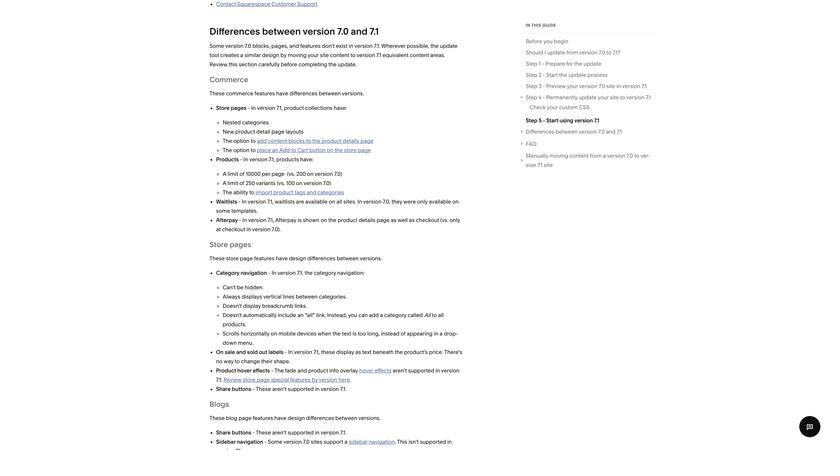 Task type: locate. For each thing, give the bounding box(es) containing it.
0 vertical spatial start
[[546, 72, 558, 78]]

waitlists
[[275, 198, 295, 205]]

from for should i update from version 7.0 to 7.1?
[[567, 49, 578, 56]]

doesn't inside can't be hidden. always displays vertical lines between categories. doesn't display breadcrumb links.
[[223, 303, 242, 309]]

1 horizontal spatial all
[[438, 312, 444, 319]]

1 vertical spatial only
[[450, 217, 460, 224]]

and inside some version 7.0 blocks, pages, and features don't exist in version 7.1. wherever possible, the update tool creates a similar design by moving your site content to version 7.1 equivalent content areas. review this section carefully before completing the update.
[[290, 43, 299, 49]]

start
[[546, 72, 558, 78], [546, 117, 558, 124]]

7.1, left these
[[314, 349, 320, 356]]

2 buttons from the top
[[232, 430, 251, 436]]

have for store
[[276, 255, 288, 262]]

0 vertical spatial some
[[210, 43, 224, 49]]

the left the update.
[[329, 61, 337, 68]]

7.1. down product
[[216, 377, 222, 383]]

site
[[320, 52, 329, 58], [607, 83, 615, 89], [610, 94, 619, 101], [544, 162, 553, 169]]

these for commerce
[[210, 90, 225, 97]]

the right when
[[333, 331, 341, 337]]

css
[[579, 104, 590, 111]]

info
[[329, 368, 339, 374]]

is
[[298, 217, 302, 224], [353, 331, 357, 337]]

between inside can't be hidden. always displays vertical lines between categories. doesn't display breadcrumb links.
[[296, 294, 318, 300]]

a inside manually moving content from a version 7.0 to ver sion 7.1 site
[[603, 153, 606, 159]]

0 vertical spatial text
[[342, 331, 351, 337]]

as left well
[[391, 217, 397, 224]]

0 vertical spatial (vs.
[[287, 171, 295, 177]]

to inside should i update from version 7.0 to 7.1? link
[[607, 49, 612, 56]]

. this isn't supported in version 7.1.
[[216, 439, 452, 451]]

1 vertical spatial store
[[210, 240, 228, 249]]

1 horizontal spatial text
[[362, 349, 372, 356]]

labels
[[269, 349, 284, 356]]

7.1, down place
[[269, 156, 275, 163]]

add down detail
[[257, 138, 267, 144]]

exist
[[336, 43, 348, 49]]

versions. up navigation:
[[360, 255, 382, 262]]

3 step from the top
[[526, 83, 537, 89]]

0 horizontal spatial (vs.
[[277, 180, 285, 187]]

sites
[[311, 439, 322, 446]]

update inside "dropdown button"
[[579, 94, 597, 101]]

you left can
[[348, 312, 357, 319]]

as inside the - in version 7.1, these display as text beneath the product's price. there's no way to change their shape.
[[355, 349, 361, 356]]

moving inside some version 7.0 blocks, pages, and features don't exist in version 7.1. wherever possible, the update tool creates a similar design by moving your site content to version 7.1 equivalent content areas. review this section carefully before completing the update.
[[288, 52, 307, 58]]

content down faq dropdown button
[[570, 153, 589, 159]]

0 vertical spatial checkout
[[416, 217, 439, 224]]

text inside scrolls horizontally on mobile devices when the text is too long, instead of appearing in a drop- down menu.
[[342, 331, 351, 337]]

your down step 2 - start the update process link
[[567, 83, 578, 89]]

cart
[[298, 147, 308, 154]]

0 vertical spatial only
[[417, 198, 428, 205]]

text left 'beneath'
[[362, 349, 372, 356]]

instead
[[381, 331, 400, 337]]

navigation up hidden.
[[241, 270, 267, 276]]

(vs.
[[287, 171, 295, 177], [277, 180, 285, 187], [440, 217, 449, 224]]

change
[[241, 358, 260, 365]]

site inside some version 7.0 blocks, pages, and features don't exist in version 7.1. wherever possible, the update tool creates a similar design by moving your site content to version 7.1 equivalent content areas. review this section carefully before completing the update.
[[320, 52, 329, 58]]

2 start from the top
[[546, 117, 558, 124]]

the up button on the left top of the page
[[312, 138, 320, 144]]

0 horizontal spatial display
[[243, 303, 261, 309]]

doesn't down always
[[223, 303, 242, 309]]

1 horizontal spatial differences
[[526, 129, 555, 135]]

0 horizontal spatial categories
[[242, 119, 269, 126]]

0 vertical spatial differences
[[210, 26, 260, 37]]

step
[[526, 60, 537, 67], [526, 72, 537, 78], [526, 83, 537, 89], [526, 94, 537, 101], [526, 117, 538, 124]]

by down product hover effects - the fade and product info overlay hover effects
[[312, 377, 318, 383]]

pages up the category
[[230, 240, 251, 249]]

some up tool on the top of the page
[[210, 43, 224, 49]]

to inside manually moving content from a version 7.0 to ver sion 7.1 site
[[635, 153, 639, 159]]

ability
[[233, 189, 248, 196]]

an inside "nested categories new product detail page layouts the option to add content blocks to the product details page the option to place an add to cart button on the store page"
[[272, 147, 278, 154]]

step left 4
[[526, 94, 537, 101]]

design up the category navigation - in version 7.1, the category navigation:
[[289, 255, 306, 262]]

aren't supported in version 7.1.
[[216, 368, 460, 383]]

these store page features have design differences between versions.
[[210, 255, 382, 262]]

step left 1
[[526, 60, 537, 67]]

text inside the - in version 7.1, these display as text beneath the product's price. there's no way to change their shape.
[[362, 349, 372, 356]]

between down step 5 - start using version 7.1 link
[[556, 129, 578, 135]]

check your custom css
[[530, 104, 590, 111]]

available right were
[[429, 198, 451, 205]]

versions. for these store page features have design differences between versions.
[[360, 255, 382, 262]]

all left sites.
[[337, 198, 342, 205]]

2 horizontal spatial store
[[344, 147, 357, 154]]

1 horizontal spatial checkout
[[416, 217, 439, 224]]

of
[[240, 171, 244, 177], [240, 180, 244, 187], [401, 331, 406, 337]]

content up add
[[268, 138, 287, 144]]

7.1, inside the - in version 7.1, waitlists are available on all sites. in version 7.0, they were only available on some templates.
[[267, 198, 274, 205]]

250
[[246, 180, 255, 187]]

review down product
[[224, 377, 242, 383]]

supported
[[408, 368, 434, 374], [288, 386, 314, 393], [288, 430, 314, 436], [420, 439, 446, 446]]

7.0 left the '7.1?'
[[599, 49, 605, 56]]

a down products
[[223, 171, 226, 177]]

update
[[440, 43, 458, 49], [548, 49, 565, 56], [584, 60, 602, 67], [569, 72, 586, 78], [579, 94, 597, 101]]

step left 5
[[526, 117, 538, 124]]

-
[[542, 60, 544, 67], [543, 72, 545, 78], [543, 83, 545, 89], [543, 94, 545, 101], [248, 105, 250, 111], [543, 117, 545, 124], [240, 156, 242, 163], [239, 198, 241, 205], [239, 217, 241, 224], [268, 270, 270, 276], [285, 349, 287, 356], [271, 368, 273, 374], [253, 386, 255, 393], [253, 430, 255, 436], [265, 439, 267, 446]]

checkout right well
[[416, 217, 439, 224]]

2 doesn't from the top
[[223, 312, 242, 319]]

is left too
[[353, 331, 357, 337]]

product hover effects - the fade and product info overlay hover effects
[[216, 368, 392, 374]]

this
[[532, 23, 541, 28], [229, 61, 238, 68]]

features left don't
[[300, 43, 321, 49]]

in up "10000"
[[244, 156, 248, 163]]

always
[[223, 294, 240, 300]]

0 vertical spatial this
[[532, 23, 541, 28]]

1 effects from the left
[[253, 368, 270, 374]]

the inside the - in version 7.1, afterpay is shown on the product details page as well as checkout (vs. only at checkout in version 7.0).
[[328, 217, 337, 224]]

in
[[349, 43, 353, 49], [617, 83, 621, 89], [247, 226, 251, 233], [434, 331, 438, 337], [436, 368, 440, 374], [315, 386, 320, 393], [315, 430, 320, 436], [447, 439, 452, 446]]

from inside should i update from version 7.0 to 7.1? link
[[567, 49, 578, 56]]

1 horizontal spatial from
[[590, 153, 602, 159]]

1 vertical spatial share buttons - these aren't supported in version 7.1.
[[216, 430, 347, 436]]

on inside scrolls horizontally on mobile devices when the text is too long, instead of appearing in a drop- down menu.
[[271, 331, 277, 337]]

supported inside . this isn't supported in version 7.1.
[[420, 439, 446, 446]]

step 4 - permanently update your site to version 7.1
[[526, 94, 651, 101]]

between up pages,
[[262, 26, 301, 37]]

and inside a limit of 10000 per page  (vs. 200 on version 7.0) a limit of 250 variants (vs. 100 on version 7.0) the ability to import product tags and categories
[[307, 189, 316, 196]]

2 vertical spatial (vs.
[[440, 217, 449, 224]]

templates.
[[231, 208, 258, 214]]

7.0 inside step 3 - preview your version 7.0 site in version 7.1 link
[[599, 83, 605, 89]]

is inside scrolls horizontally on mobile devices when the text is too long, instead of appearing in a drop- down menu.
[[353, 331, 357, 337]]

1 vertical spatial from
[[590, 153, 602, 159]]

7.0).
[[272, 226, 281, 233]]

your down the permanently
[[547, 104, 558, 111]]

long,
[[367, 331, 380, 337]]

0 horizontal spatial from
[[567, 49, 578, 56]]

1 vertical spatial buttons
[[232, 430, 251, 436]]

button
[[309, 147, 326, 154]]

variants
[[256, 180, 276, 187]]

in down templates.
[[242, 217, 247, 224]]

1 horizontal spatial you
[[544, 38, 553, 45]]

1 vertical spatial limit
[[228, 180, 238, 187]]

support
[[324, 439, 343, 446]]

0 vertical spatial from
[[567, 49, 578, 56]]

7.1. inside aren't supported in version 7.1.
[[216, 377, 222, 383]]

moving inside manually moving content from a version 7.0 to ver sion 7.1 site
[[550, 153, 568, 159]]

add right can
[[369, 312, 379, 319]]

1 horizontal spatial afterpay
[[275, 217, 296, 224]]

buttons
[[232, 386, 251, 393], [232, 430, 251, 436]]

option up products
[[233, 147, 250, 154]]

features inside some version 7.0 blocks, pages, and features don't exist in version 7.1. wherever possible, the update tool creates a similar design by moving your site content to version 7.1 equivalent content areas. review this section carefully before completing the update.
[[300, 43, 321, 49]]

supported right isn't
[[420, 439, 446, 446]]

a right can
[[380, 312, 383, 319]]

product down the - in version 7.1, waitlists are available on all sites. in version 7.0, they were only available on some templates.
[[338, 217, 358, 224]]

0 vertical spatial buttons
[[232, 386, 251, 393]]

0 vertical spatial doesn't
[[223, 303, 242, 309]]

overlay
[[340, 368, 358, 374]]

0 horizontal spatial add
[[257, 138, 267, 144]]

by
[[281, 52, 287, 58], [312, 377, 318, 383]]

2 step from the top
[[526, 72, 537, 78]]

7.1.
[[374, 43, 380, 49], [216, 377, 222, 383], [340, 386, 347, 393], [340, 430, 347, 436], [236, 448, 242, 451]]

of inside scrolls horizontally on mobile devices when the text is too long, instead of appearing in a drop- down menu.
[[401, 331, 406, 337]]

2 vertical spatial have
[[274, 415, 287, 422]]

0 vertical spatial by
[[281, 52, 287, 58]]

0 vertical spatial details
[[343, 138, 359, 144]]

0 vertical spatial is
[[298, 217, 302, 224]]

creates
[[220, 52, 239, 58]]

from up for
[[567, 49, 578, 56]]

0 vertical spatial 7.0)
[[334, 171, 342, 177]]

categories up the - in version 7.1, waitlists are available on all sites. in version 7.0, they were only available on some templates.
[[318, 189, 344, 196]]

between up links. on the left of page
[[296, 294, 318, 300]]

0 vertical spatial differences between version 7.0 and 7.1
[[210, 26, 379, 37]]

the up areas.
[[431, 43, 439, 49]]

versions.
[[342, 90, 364, 97], [360, 255, 382, 262], [359, 415, 381, 422]]

7.1 inside "dropdown button"
[[646, 94, 651, 101]]

update inside some version 7.0 blocks, pages, and features don't exist in version 7.1. wherever possible, the update tool creates a similar design by moving your site content to version 7.1 equivalent content areas. review this section carefully before completing the update.
[[440, 43, 458, 49]]

0 vertical spatial option
[[233, 138, 250, 144]]

the inside the - in version 7.1, these display as text beneath the product's price. there's no way to change their shape.
[[395, 349, 403, 356]]

of left "10000"
[[240, 171, 244, 177]]

0 horizontal spatial an
[[272, 147, 278, 154]]

as right well
[[409, 217, 415, 224]]

pages
[[231, 105, 247, 111], [230, 240, 251, 249]]

a
[[240, 52, 243, 58], [603, 153, 606, 159], [380, 312, 383, 319], [440, 331, 443, 337], [345, 439, 348, 446]]

in inside . this isn't supported in version 7.1.
[[447, 439, 452, 446]]

completing
[[299, 61, 327, 68]]

0 vertical spatial store
[[216, 105, 230, 111]]

0 vertical spatial moving
[[288, 52, 307, 58]]

7.0 inside manually moving content from a version 7.0 to ver sion 7.1 site
[[627, 153, 633, 159]]

add
[[257, 138, 267, 144], [369, 312, 379, 319]]

1 afterpay from the left
[[216, 217, 239, 224]]

a inside scrolls horizontally on mobile devices when the text is too long, instead of appearing in a drop- down menu.
[[440, 331, 443, 337]]

an
[[272, 147, 278, 154], [298, 312, 304, 319]]

1 vertical spatial moving
[[550, 153, 568, 159]]

links.
[[295, 303, 307, 309]]

1 vertical spatial categories
[[318, 189, 344, 196]]

(vs. inside the - in version 7.1, afterpay is shown on the product details page as well as checkout (vs. only at checkout in version 7.0).
[[440, 217, 449, 224]]

this
[[397, 439, 407, 446]]

0 horizontal spatial store
[[226, 255, 239, 262]]

0 horizontal spatial some
[[210, 43, 224, 49]]

pages down commerce
[[231, 105, 247, 111]]

- inside "dropdown button"
[[543, 94, 545, 101]]

1 vertical spatial (vs.
[[277, 180, 285, 187]]

menu.
[[238, 340, 254, 346]]

step for step 5 - start using version 7.1
[[526, 117, 538, 124]]

2
[[539, 72, 542, 78]]

manually moving content from a version 7.0 to ver sion 7.1 site link
[[526, 151, 651, 170]]

0 horizontal spatial have:
[[300, 156, 313, 163]]

content inside "nested categories new product detail page layouts the option to add content blocks to the product details page the option to place an add to cart button on the store page"
[[268, 138, 287, 144]]

0 horizontal spatial checkout
[[222, 226, 245, 233]]

contact squarespace customer support
[[216, 1, 318, 7]]

the up waitlists at the left top
[[223, 189, 232, 196]]

product down 'nested'
[[235, 128, 255, 135]]

have:
[[334, 105, 347, 111], [300, 156, 313, 163]]

category up categories.
[[314, 270, 336, 276]]

and inside dropdown button
[[606, 129, 616, 135]]

isn't
[[409, 439, 419, 446]]

store for store pages
[[210, 240, 228, 249]]

aren't down these blog page features have design differences between versions.
[[272, 430, 286, 436]]

on inside the - in version 7.1, afterpay is shown on the product details page as well as checkout (vs. only at checkout in version 7.0).
[[321, 217, 327, 224]]

1 vertical spatial display
[[336, 349, 354, 356]]

7.1, inside the - in version 7.1, these display as text beneath the product's price. there's no way to change their shape.
[[314, 349, 320, 356]]

2 share from the top
[[216, 430, 231, 436]]

1 start from the top
[[546, 72, 558, 78]]

no
[[216, 358, 223, 365]]

1 horizontal spatial 7.0)
[[334, 171, 342, 177]]

add content blocks to the product details page link
[[257, 138, 374, 144]]

limit down products
[[228, 171, 238, 177]]

custom
[[559, 104, 578, 111]]

these
[[321, 349, 335, 356]]

checkout right at
[[222, 226, 245, 233]]

2 limit from the top
[[228, 180, 238, 187]]

0 horizontal spatial as
[[355, 349, 361, 356]]

the inside a limit of 10000 per page  (vs. 200 on version 7.0) a limit of 250 variants (vs. 100 on version 7.0) the ability to import product tags and categories
[[223, 189, 232, 196]]

afterpay up 7.0).
[[275, 217, 296, 224]]

1 vertical spatial .
[[395, 439, 396, 446]]

page inside the - in version 7.1, afterpay is shown on the product details page as well as checkout (vs. only at checkout in version 7.0).
[[377, 217, 390, 224]]

7.1. down here
[[340, 386, 347, 393]]

all inside the - in version 7.1, waitlists are available on all sites. in version 7.0, they were only available on some templates.
[[337, 198, 342, 205]]

collections
[[305, 105, 333, 111]]

review store page special features by version here .
[[224, 377, 351, 383]]

0 horizontal spatial available
[[305, 198, 328, 205]]

version inside "dropdown button"
[[626, 94, 645, 101]]

your down step 3 - preview your version 7.0 site in version 7.1 link
[[598, 94, 609, 101]]

share buttons - these aren't supported in version 7.1. down these blog page features have design differences between versions.
[[216, 430, 347, 436]]

2 hover from the left
[[359, 368, 374, 374]]

1 vertical spatial have
[[276, 255, 288, 262]]

0 horizontal spatial only
[[417, 198, 428, 205]]

differences inside differences between version 7.0 and 7.1 link
[[526, 129, 555, 135]]

0 horizontal spatial differences between version 7.0 and 7.1
[[210, 26, 379, 37]]

similar
[[245, 52, 261, 58]]

displays
[[242, 294, 262, 300]]

- inside the - in version 7.1, waitlists are available on all sites. in version 7.0, they were only available on some templates.
[[239, 198, 241, 205]]

1 horizontal spatial display
[[336, 349, 354, 356]]

product down these commerce features have differences between versions.
[[284, 105, 304, 111]]

effects
[[253, 368, 270, 374], [375, 368, 392, 374]]

1 vertical spatial 7.0)
[[323, 180, 331, 187]]

squarespace
[[237, 1, 270, 7]]

categories inside a limit of 10000 per page  (vs. 200 on version 7.0) a limit of 250 variants (vs. 100 on version 7.0) the ability to import product tags and categories
[[318, 189, 344, 196]]

1 step from the top
[[526, 60, 537, 67]]

hover
[[237, 368, 252, 374], [359, 368, 374, 374]]

0 horizontal spatial this
[[229, 61, 238, 68]]

1 horizontal spatial effects
[[375, 368, 392, 374]]

7.0 left ver
[[627, 153, 633, 159]]

on inside "nested categories new product detail page layouts the option to add content blocks to the product details page the option to place an add to cart button on the store page"
[[327, 147, 333, 154]]

2 horizontal spatial as
[[409, 217, 415, 224]]

7.1. up support
[[340, 430, 347, 436]]

versions. for these blog page features have design differences between versions.
[[359, 415, 381, 422]]

1 horizontal spatial by
[[312, 377, 318, 383]]

store for these store page features have design differences between versions.
[[226, 255, 239, 262]]

site inside manually moving content from a version 7.0 to ver sion 7.1 site
[[544, 162, 553, 169]]

the right button on the left top of the page
[[335, 147, 343, 154]]

is left shown
[[298, 217, 302, 224]]

step left 2
[[526, 72, 537, 78]]

share up sidebar
[[216, 430, 231, 436]]

0 horizontal spatial afterpay
[[216, 217, 239, 224]]

display down displays
[[243, 303, 261, 309]]

section
[[239, 61, 257, 68]]

only
[[417, 198, 428, 205], [450, 217, 460, 224]]

1 a from the top
[[223, 171, 226, 177]]

products
[[276, 156, 299, 163]]

only inside the - in version 7.1, afterpay is shown on the product details page as well as checkout (vs. only at checkout in version 7.0).
[[450, 217, 460, 224]]

0 vertical spatial of
[[240, 171, 244, 177]]

store for review store page special features by version here .
[[243, 377, 256, 383]]

7.1 inside dropdown button
[[617, 129, 622, 135]]

contact
[[216, 1, 236, 7]]

step left '3'
[[526, 83, 537, 89]]

category
[[216, 270, 239, 276]]

in inside scrolls horizontally on mobile devices when the text is too long, instead of appearing in a drop- down menu.
[[434, 331, 438, 337]]

1 vertical spatial a
[[223, 180, 226, 187]]

. left this
[[395, 439, 396, 446]]

before you begin link
[[526, 37, 569, 48]]

2 horizontal spatial (vs.
[[440, 217, 449, 224]]

aren't right hover effects link
[[393, 368, 407, 374]]

start right 5
[[546, 117, 558, 124]]

can't be hidden. always displays vertical lines between categories. doesn't display breadcrumb links.
[[223, 284, 347, 309]]

in this guide
[[526, 23, 556, 28]]

only inside the - in version 7.1, waitlists are available on all sites. in version 7.0, they were only available on some templates.
[[417, 198, 428, 205]]

some
[[216, 208, 230, 214]]

called
[[408, 312, 423, 319]]

1 vertical spatial differences between version 7.0 and 7.1
[[526, 129, 622, 135]]

1 horizontal spatial .
[[395, 439, 396, 446]]

moving right manually
[[550, 153, 568, 159]]

between up collections
[[319, 90, 341, 97]]

7.0 left sites
[[303, 439, 310, 446]]

your inside some version 7.0 blocks, pages, and features don't exist in version 7.1. wherever possible, the update tool creates a similar design by moving your site content to version 7.1 equivalent content areas. review this section carefully before completing the update.
[[308, 52, 319, 58]]

5 step from the top
[[526, 117, 538, 124]]

step for step 3 - preview your version 7.0 site in version 7.1
[[526, 83, 537, 89]]

differences down 5
[[526, 129, 555, 135]]

features up the category navigation - in version 7.1, the category navigation:
[[254, 255, 275, 262]]

2 vertical spatial of
[[401, 331, 406, 337]]

1 vertical spatial of
[[240, 180, 244, 187]]

1 vertical spatial design
[[289, 255, 306, 262]]

0 vertical spatial limit
[[228, 171, 238, 177]]

sale
[[225, 349, 235, 356]]

by down pages,
[[281, 52, 287, 58]]

doesn't automatically include an "all" link. instead, you can add a category called all
[[223, 312, 432, 319]]

they
[[392, 198, 402, 205]]

0 vertical spatial add
[[257, 138, 267, 144]]

1 horizontal spatial available
[[429, 198, 451, 205]]

1 horizontal spatial only
[[450, 217, 460, 224]]

1 vertical spatial option
[[233, 147, 250, 154]]

the up products
[[223, 147, 232, 154]]

1 vertical spatial an
[[298, 312, 304, 319]]

7.0 down process
[[599, 83, 605, 89]]

store down change
[[243, 377, 256, 383]]

design up sidebar navigation - some version 7.0 sites support a sidebar navigation
[[288, 415, 305, 422]]

all right all
[[438, 312, 444, 319]]

the inside scrolls horizontally on mobile devices when the text is too long, instead of appearing in a drop- down menu.
[[333, 331, 341, 337]]

you
[[544, 38, 553, 45], [348, 312, 357, 319]]

some inside some version 7.0 blocks, pages, and features don't exist in version 7.1. wherever possible, the update tool creates a similar design by moving your site content to version 7.1 equivalent content areas. review this section carefully before completing the update.
[[210, 43, 224, 49]]

details inside "nested categories new product detail page layouts the option to add content blocks to the product details page the option to place an add to cart button on the store page"
[[343, 138, 359, 144]]

step inside "dropdown button"
[[526, 94, 537, 101]]

1 vertical spatial pages
[[230, 240, 251, 249]]

categories inside "nested categories new product detail page layouts the option to add content blocks to the product details page the option to place an add to cart button on the store page"
[[242, 119, 269, 126]]

is inside the - in version 7.1, afterpay is shown on the product details page as well as checkout (vs. only at checkout in version 7.0).
[[298, 217, 302, 224]]

0 horizontal spatial differences
[[210, 26, 260, 37]]

7.1, inside the - in version 7.1, afterpay is shown on the product details page as well as checkout (vs. only at checkout in version 7.0).
[[268, 217, 274, 224]]

1 doesn't from the top
[[223, 303, 242, 309]]

1 vertical spatial have:
[[300, 156, 313, 163]]

4 step from the top
[[526, 94, 537, 101]]

0 vertical spatial pages
[[231, 105, 247, 111]]

to inside a limit of 10000 per page  (vs. 200 on version 7.0) a limit of 250 variants (vs. 100 on version 7.0) the ability to import product tags and categories
[[249, 189, 254, 196]]

- in version 7.1, these display as text beneath the product's price. there's no way to change their shape.
[[216, 349, 463, 365]]

navigation right sidebar
[[237, 439, 263, 446]]

a up waitlists at the left top
[[223, 180, 226, 187]]

0 vertical spatial review
[[210, 61, 227, 68]]

2 vertical spatial design
[[288, 415, 305, 422]]

7.1. down blog
[[236, 448, 242, 451]]

you up i
[[544, 38, 553, 45]]

1 vertical spatial review
[[224, 377, 242, 383]]

1 vertical spatial start
[[546, 117, 558, 124]]

3
[[539, 83, 542, 89]]

0 horizontal spatial is
[[298, 217, 302, 224]]

and
[[351, 26, 368, 37], [290, 43, 299, 49], [606, 129, 616, 135], [307, 189, 316, 196], [236, 349, 246, 356], [298, 368, 307, 374]]

review inside some version 7.0 blocks, pages, and features don't exist in version 7.1. wherever possible, the update tool creates a similar design by moving your site content to version 7.1 equivalent content areas. review this section carefully before completing the update.
[[210, 61, 227, 68]]

by inside some version 7.0 blocks, pages, and features don't exist in version 7.1. wherever possible, the update tool creates a similar design by moving your site content to version 7.1 equivalent content areas. review this section carefully before completing the update.
[[281, 52, 287, 58]]

0 vertical spatial aren't
[[393, 368, 407, 374]]

0 horizontal spatial effects
[[253, 368, 270, 374]]

step 4 - permanently update your site to version 7.1 button
[[519, 93, 651, 102]]

1 horizontal spatial store
[[243, 377, 256, 383]]

pages for store pages
[[230, 240, 251, 249]]

a down faq link
[[603, 153, 606, 159]]

between
[[262, 26, 301, 37], [319, 90, 341, 97], [556, 129, 578, 135], [337, 255, 359, 262], [296, 294, 318, 300], [335, 415, 357, 422]]

per
[[262, 171, 270, 177]]

1 horizontal spatial an
[[298, 312, 304, 319]]

2 afterpay from the left
[[275, 217, 296, 224]]



Task type: describe. For each thing, give the bounding box(es) containing it.
too
[[358, 331, 366, 337]]

in up templates.
[[242, 198, 247, 205]]

can
[[359, 312, 368, 319]]

navigation for category
[[241, 270, 267, 276]]

7.1?
[[613, 49, 621, 56]]

customer
[[272, 1, 296, 7]]

instead,
[[327, 312, 347, 319]]

blog
[[226, 415, 237, 422]]

from for manually moving content from a version 7.0 to ver sion 7.1 site
[[590, 153, 602, 159]]

this inside some version 7.0 blocks, pages, and features don't exist in version 7.1. wherever possible, the update tool creates a similar design by moving your site content to version 7.1 equivalent content areas. review this section carefully before completing the update.
[[229, 61, 238, 68]]

vertical
[[263, 294, 282, 300]]

0 vertical spatial .
[[350, 377, 351, 383]]

site down process
[[607, 83, 615, 89]]

2 option from the top
[[233, 147, 250, 154]]

sidebar navigation - some version 7.0 sites support a sidebar navigation
[[216, 439, 395, 446]]

1 hover from the left
[[237, 368, 252, 374]]

for
[[566, 60, 573, 67]]

store pages - in version 7.1, product collections have:
[[216, 105, 347, 111]]

1 limit from the top
[[228, 171, 238, 177]]

7.0 inside some version 7.0 blocks, pages, and features don't exist in version 7.1. wherever possible, the update tool creates a similar design by moving your site content to version 7.1 equivalent content areas. review this section carefully before completing the update.
[[245, 43, 251, 49]]

10000
[[246, 171, 261, 177]]

between inside dropdown button
[[556, 129, 578, 135]]

step 3 - preview your version 7.0 site in version 7.1
[[526, 83, 647, 89]]

differences between version 7.0 and 7.1 inside dropdown button
[[526, 129, 622, 135]]

i
[[545, 49, 546, 56]]

beneath
[[373, 349, 394, 356]]

in down commerce
[[251, 105, 256, 111]]

when
[[318, 331, 331, 337]]

text for beneath
[[362, 349, 372, 356]]

blocks
[[289, 138, 305, 144]]

differences between version 7.0 and 7.1 button
[[519, 127, 651, 137]]

7.1. inside . this isn't supported in version 7.1.
[[236, 448, 242, 451]]

features right blog
[[253, 415, 273, 422]]

1
[[539, 60, 541, 67]]

be
[[237, 284, 244, 291]]

category navigation - in version 7.1, the category navigation:
[[216, 270, 366, 276]]

to all products.
[[223, 312, 444, 328]]

design for blog
[[288, 415, 305, 422]]

the down the new
[[223, 138, 232, 144]]

faq link
[[526, 139, 651, 149]]

nested
[[223, 119, 241, 126]]

7.1. inside some version 7.0 blocks, pages, and features don't exist in version 7.1. wherever possible, the update tool creates a similar design by moving your site content to version 7.1 equivalent content areas. review this section carefully before completing the update.
[[374, 43, 380, 49]]

step for step 1 - prepare for the update
[[526, 60, 537, 67]]

details inside the - in version 7.1, afterpay is shown on the product details page as well as checkout (vs. only at checkout in version 7.0).
[[359, 217, 375, 224]]

a inside some version 7.0 blocks, pages, and features don't exist in version 7.1. wherever possible, the update tool creates a similar design by moving your site content to version 7.1 equivalent content areas. review this section carefully before completing the update.
[[240, 52, 243, 58]]

. inside . this isn't supported in version 7.1.
[[395, 439, 396, 446]]

guide
[[543, 23, 556, 28]]

step 5 - start using version 7.1 link
[[526, 116, 600, 127]]

in inside some version 7.0 blocks, pages, and features don't exist in version 7.1. wherever possible, the update tool creates a similar design by moving your site content to version 7.1 equivalent content areas. review this section carefully before completing the update.
[[349, 43, 353, 49]]

start for using
[[546, 117, 558, 124]]

should
[[526, 49, 543, 56]]

blogs
[[210, 400, 229, 409]]

update down for
[[569, 72, 586, 78]]

between up navigation:
[[337, 255, 359, 262]]

to inside to all products.
[[432, 312, 437, 319]]

mobile
[[278, 331, 296, 337]]

of for horizontally
[[401, 331, 406, 337]]

a limit of 10000 per page  (vs. 200 on version 7.0) a limit of 250 variants (vs. 100 on version 7.0) the ability to import product tags and categories
[[223, 171, 344, 196]]

2 effects from the left
[[375, 368, 392, 374]]

update up process
[[584, 60, 602, 67]]

features down product hover effects - the fade and product info overlay hover effects
[[290, 377, 311, 383]]

manually
[[526, 153, 548, 159]]

products - in version 7.1, products have:
[[216, 156, 313, 163]]

price.
[[429, 349, 443, 356]]

should i update from version 7.0 to 7.1?
[[526, 49, 621, 56]]

step for step 4 - permanently update your site to version 7.1
[[526, 94, 537, 101]]

in inside aren't supported in version 7.1.
[[436, 368, 440, 374]]

hover effects link
[[359, 368, 392, 374]]

the right for
[[574, 60, 583, 67]]

1 share from the top
[[216, 386, 231, 393]]

the down these store page features have design differences between versions.
[[305, 270, 313, 276]]

to inside some version 7.0 blocks, pages, and features don't exist in version 7.1. wherever possible, the update tool creates a similar design by moving your site content to version 7.1 equivalent content areas. review this section carefully before completing the update.
[[351, 52, 356, 58]]

these for blog
[[210, 415, 225, 422]]

check
[[530, 104, 546, 111]]

in up before
[[526, 23, 531, 28]]

before
[[281, 61, 297, 68]]

product left the info
[[308, 368, 328, 374]]

detail
[[256, 128, 270, 135]]

to inside the - in version 7.1, these display as text beneath the product's price. there's no way to change their shape.
[[235, 358, 240, 365]]

faq
[[526, 141, 537, 147]]

some version 7.0 blocks, pages, and features don't exist in version 7.1. wherever possible, the update tool creates a similar design by moving your site content to version 7.1 equivalent content areas. review this section carefully before completing the update.
[[210, 43, 458, 68]]

update right i
[[548, 49, 565, 56]]

0 vertical spatial differences
[[290, 90, 318, 97]]

features up store pages - in version 7.1, product collections have:
[[255, 90, 275, 97]]

- inside the - in version 7.1, afterpay is shown on the product details page as well as checkout (vs. only at checkout in version 7.0).
[[239, 217, 241, 224]]

step for step 2 - start the update process
[[526, 72, 537, 78]]

5
[[539, 117, 542, 124]]

add
[[279, 147, 290, 154]]

in inside the - in version 7.1, afterpay is shown on the product details page as well as checkout (vs. only at checkout in version 7.0).
[[242, 217, 247, 224]]

pages for store pages - in version 7.1, product collections have:
[[231, 105, 247, 111]]

special
[[271, 377, 289, 383]]

0 horizontal spatial you
[[348, 312, 357, 319]]

begin
[[554, 38, 569, 45]]

fade
[[285, 368, 296, 374]]

1 vertical spatial aren't
[[272, 386, 287, 393]]

areas.
[[430, 52, 445, 58]]

products
[[216, 156, 239, 163]]

import
[[256, 189, 272, 196]]

start for the
[[546, 72, 558, 78]]

tool
[[210, 52, 219, 58]]

7.1 inside some version 7.0 blocks, pages, and features don't exist in version 7.1. wherever possible, the update tool creates a similar design by moving your site content to version 7.1 equivalent content areas. review this section carefully before completing the update.
[[376, 52, 381, 58]]

content down exist
[[330, 52, 349, 58]]

text for is
[[342, 331, 351, 337]]

to inside step 4 - permanently update your site to version 7.1 link
[[620, 94, 625, 101]]

- in version 7.1, waitlists are available on all sites. in version 7.0, they were only available on some templates.
[[216, 198, 459, 214]]

here
[[339, 377, 350, 383]]

display inside the - in version 7.1, these display as text beneath the product's price. there's no way to change their shape.
[[336, 349, 354, 356]]

aren't inside aren't supported in version 7.1.
[[393, 368, 407, 374]]

- inside the - in version 7.1, these display as text beneath the product's price. there's no way to change their shape.
[[285, 349, 287, 356]]

of for limit
[[240, 180, 244, 187]]

version inside the - in version 7.1, these display as text beneath the product's price. there's no way to change their shape.
[[294, 349, 312, 356]]

sidebar
[[349, 439, 368, 446]]

step 1 - prepare for the update
[[526, 60, 602, 67]]

7.0 inside should i update from version 7.0 to 7.1? link
[[599, 49, 605, 56]]

place an add to cart button on the store page link
[[257, 147, 371, 154]]

differences for these blog page features have design differences between versions.
[[306, 415, 334, 422]]

product's
[[404, 349, 428, 356]]

breadcrumb
[[262, 303, 293, 309]]

automatically
[[243, 312, 277, 319]]

2 share buttons - these aren't supported in version 7.1. from the top
[[216, 430, 347, 436]]

link.
[[316, 312, 326, 319]]

1 buttons from the top
[[232, 386, 251, 393]]

add inside "nested categories new product detail page layouts the option to add content blocks to the product details page the option to place an add to cart button on the store page"
[[257, 138, 267, 144]]

shape.
[[274, 358, 290, 365]]

1 horizontal spatial (vs.
[[287, 171, 295, 177]]

1 vertical spatial by
[[312, 377, 318, 383]]

design inside some version 7.0 blocks, pages, and features don't exist in version 7.1. wherever possible, the update tool creates a similar design by moving your site content to version 7.1 equivalent content areas. review this section carefully before completing the update.
[[262, 52, 279, 58]]

0 horizontal spatial 7.0)
[[323, 180, 331, 187]]

between up sidebar
[[335, 415, 357, 422]]

0 vertical spatial have
[[276, 90, 288, 97]]

1 available from the left
[[305, 198, 328, 205]]

7.0 up exist
[[337, 26, 349, 37]]

design for store
[[289, 255, 306, 262]]

7.1 inside manually moving content from a version 7.0 to ver sion 7.1 site
[[538, 162, 543, 169]]

the up special
[[275, 368, 284, 374]]

version inside . this isn't supported in version 7.1.
[[216, 448, 234, 451]]

content inside manually moving content from a version 7.0 to ver sion 7.1 site
[[570, 153, 589, 159]]

your inside "dropdown button"
[[598, 94, 609, 101]]

0 vertical spatial category
[[314, 270, 336, 276]]

step 2 - start the update process link
[[526, 70, 608, 82]]

7.0 inside differences between version 7.0 and 7.1 link
[[598, 129, 605, 135]]

supported inside aren't supported in version 7.1.
[[408, 368, 434, 374]]

in inside the - in version 7.1, these display as text beneath the product's price. there's no way to change their shape.
[[288, 349, 293, 356]]

navigation for sidebar
[[237, 439, 263, 446]]

product up button on the left top of the page
[[322, 138, 342, 144]]

these for store
[[210, 255, 225, 262]]

sidebar
[[216, 439, 236, 446]]

review store page special features by version here link
[[224, 377, 350, 383]]

store for store pages - in version 7.1, product collections have:
[[216, 105, 230, 111]]

1 vertical spatial some
[[268, 439, 282, 446]]

1 horizontal spatial as
[[391, 217, 397, 224]]

ver
[[641, 153, 651, 159]]

navigation left this
[[369, 439, 395, 446]]

check your custom css link
[[530, 103, 590, 114]]

afterpay inside the - in version 7.1, afterpay is shown on the product details page as well as checkout (vs. only at checkout in version 7.0).
[[275, 217, 296, 224]]

drop-
[[444, 331, 458, 337]]

product inside the - in version 7.1, afterpay is shown on the product details page as well as checkout (vs. only at checkout in version 7.0).
[[338, 217, 358, 224]]

version inside dropdown button
[[579, 129, 597, 135]]

the down step 1 - prepare for the update link
[[559, 72, 567, 78]]

0 vertical spatial you
[[544, 38, 553, 45]]

can't
[[223, 284, 236, 291]]

2 a from the top
[[223, 180, 226, 187]]

1 horizontal spatial add
[[369, 312, 379, 319]]

site inside "dropdown button"
[[610, 94, 619, 101]]

shown
[[303, 217, 319, 224]]

horizontally
[[241, 331, 270, 337]]

preview
[[546, 83, 566, 89]]

version inside aren't supported in version 7.1.
[[441, 368, 460, 374]]

display inside can't be hidden. always displays vertical lines between categories. doesn't display breadcrumb links.
[[243, 303, 261, 309]]

in up vertical
[[272, 270, 276, 276]]

product inside a limit of 10000 per page  (vs. 200 on version 7.0) a limit of 250 variants (vs. 100 on version 7.0) the ability to import product tags and categories
[[274, 189, 293, 196]]

differences between version 7.0 and 7.1 link
[[526, 127, 651, 137]]

version inside manually moving content from a version 7.0 to ver sion 7.1 site
[[607, 153, 626, 159]]

differences for these store page features have design differences between versions.
[[308, 255, 336, 262]]

1 horizontal spatial this
[[532, 23, 541, 28]]

content down the possible,
[[410, 52, 429, 58]]

have for blog
[[274, 415, 287, 422]]

2 vertical spatial aren't
[[272, 430, 286, 436]]

store pages
[[210, 240, 251, 249]]

well
[[398, 217, 408, 224]]

supported up sidebar navigation - some version 7.0 sites support a sidebar navigation
[[288, 430, 314, 436]]

0 vertical spatial versions.
[[342, 90, 364, 97]]

2 available from the left
[[429, 198, 451, 205]]

7.1, down these store page features have design differences between versions.
[[297, 270, 303, 276]]

product
[[216, 368, 236, 374]]

1 option from the top
[[233, 138, 250, 144]]

on
[[216, 349, 224, 356]]

all inside to all products.
[[438, 312, 444, 319]]

in right sites.
[[358, 198, 362, 205]]

1 share buttons - these aren't supported in version 7.1. from the top
[[216, 386, 347, 393]]

a left sidebar
[[345, 439, 348, 446]]

7.0,
[[383, 198, 390, 205]]

0 vertical spatial have:
[[334, 105, 347, 111]]

1 horizontal spatial category
[[384, 312, 407, 319]]

step 2 - start the update process
[[526, 72, 608, 78]]

commerce
[[226, 90, 253, 97]]

supported down review store page special features by version here .
[[288, 386, 314, 393]]

in inside the - in version 7.1, afterpay is shown on the product details page as well as checkout (vs. only at checkout in version 7.0).
[[247, 226, 251, 233]]

7.1, down these commerce features have differences between versions.
[[277, 105, 283, 111]]

store inside "nested categories new product detail page layouts the option to add content blocks to the product details page the option to place an add to cart button on the store page"
[[344, 147, 357, 154]]



Task type: vqa. For each thing, say whether or not it's contained in the screenshot.
bottommost by
yes



